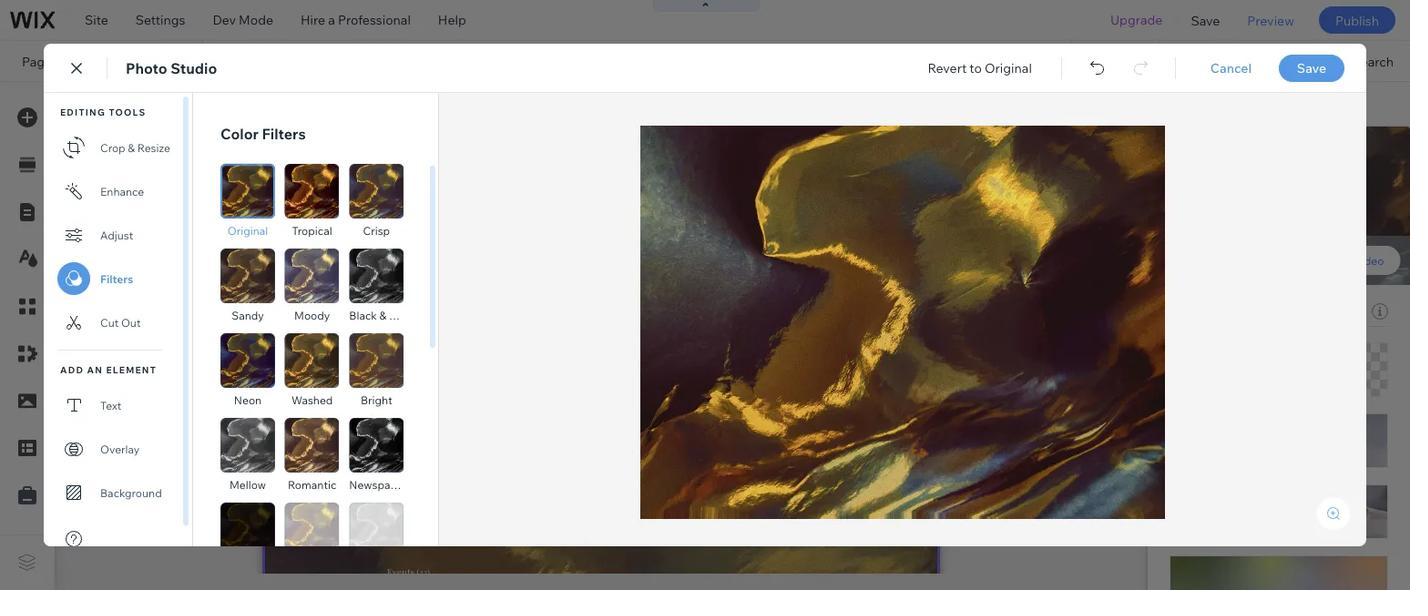 Task type: locate. For each thing, give the bounding box(es) containing it.
search results
[[69, 53, 157, 69], [1170, 483, 1258, 499]]

tools button
[[1227, 41, 1313, 81]]

search button
[[1314, 41, 1410, 81]]

publish
[[1335, 12, 1379, 28]]

the
[[1221, 515, 1240, 531]]

publish button
[[1319, 6, 1396, 34]]

settings
[[136, 12, 185, 28], [1181, 562, 1225, 576]]

upgrade
[[1110, 12, 1163, 28]]

section:
[[815, 138, 857, 152]]

0 vertical spatial settings
[[136, 12, 185, 28]]

hire
[[301, 12, 325, 28]]

manage
[[1170, 515, 1218, 531]]

section
[[1170, 187, 1215, 203]]

save
[[1191, 12, 1220, 28]]

results inside manage the content of search results from your dashboard.
[[1170, 531, 1213, 547]]

search results down site
[[69, 53, 157, 69]]

section: search results
[[815, 138, 935, 152]]

your
[[1247, 531, 1274, 547]]

1 horizontal spatial search results
[[1170, 483, 1258, 499]]

1 vertical spatial search results
[[1170, 483, 1258, 499]]

0 horizontal spatial settings
[[136, 12, 185, 28]]

1 vertical spatial settings
[[1181, 562, 1225, 576]]

tools
[[1265, 53, 1297, 69]]

search
[[69, 53, 110, 69], [1352, 53, 1394, 69], [859, 138, 895, 152], [1170, 483, 1211, 499], [1307, 515, 1349, 531]]

layout
[[1338, 142, 1378, 158]]

search down publish at right top
[[1352, 53, 1394, 69]]

settings down from
[[1181, 562, 1225, 576]]

1 horizontal spatial settings
[[1181, 562, 1225, 576]]

search inside button
[[1352, 53, 1394, 69]]

results
[[113, 53, 157, 69], [897, 138, 935, 152], [1214, 483, 1258, 499], [1170, 531, 1213, 547]]

manage the content of search results from your dashboard.
[[1170, 515, 1349, 547]]

0 horizontal spatial search results
[[69, 53, 157, 69]]

settings left dev
[[136, 12, 185, 28]]

search up dashboard.
[[1307, 515, 1349, 531]]

search results up the
[[1170, 483, 1258, 499]]

help
[[438, 12, 466, 28]]

preview
[[1247, 12, 1294, 28]]

search inside manage the content of search results from your dashboard.
[[1307, 515, 1349, 531]]



Task type: describe. For each thing, give the bounding box(es) containing it.
settings inside "button"
[[1181, 562, 1225, 576]]

settings button
[[1170, 558, 1237, 580]]

dashboard.
[[1277, 531, 1345, 547]]

dev
[[213, 12, 236, 28]]

site
[[85, 12, 108, 28]]

search up manage
[[1170, 483, 1211, 499]]

hire a professional
[[301, 12, 411, 28]]

video
[[1354, 254, 1384, 267]]

section background
[[1170, 187, 1290, 203]]

search right section:
[[859, 138, 895, 152]]

content
[[1243, 515, 1289, 531]]

dev mode
[[213, 12, 273, 28]]

preview button
[[1234, 0, 1308, 40]]

save button
[[1177, 0, 1234, 40]]

mode
[[239, 12, 273, 28]]

professional
[[338, 12, 411, 28]]

50% button
[[1159, 41, 1226, 81]]

0 vertical spatial search results
[[69, 53, 157, 69]]

search down site
[[69, 53, 110, 69]]

50%
[[1188, 53, 1213, 69]]

from
[[1216, 531, 1244, 547]]

a
[[328, 12, 335, 28]]

title
[[1170, 389, 1196, 405]]

of
[[1292, 515, 1304, 531]]

background
[[1218, 187, 1290, 203]]



Task type: vqa. For each thing, say whether or not it's contained in the screenshot.
of at the bottom right of page
yes



